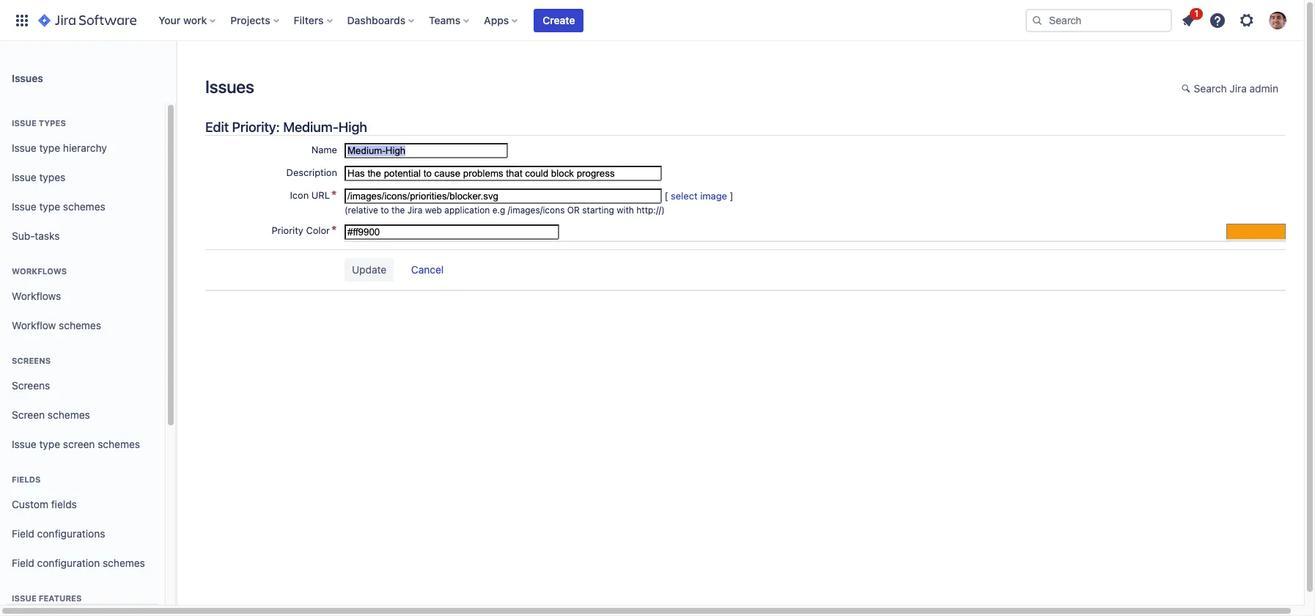 Task type: vqa. For each thing, say whether or not it's contained in the screenshot.
Column actions menu image
no



Task type: describe. For each thing, give the bounding box(es) containing it.
type for schemes
[[39, 200, 60, 212]]

or
[[568, 205, 580, 216]]

color
[[306, 225, 330, 236]]

custom fields
[[12, 498, 77, 510]]

search
[[1194, 82, 1227, 95]]

sub-tasks
[[12, 229, 60, 242]]

icon
[[290, 189, 309, 201]]

issue types group
[[6, 103, 159, 255]]

dashboards button
[[343, 8, 420, 32]]

cancel
[[411, 263, 444, 276]]

projects button
[[226, 8, 285, 32]]

issue for issue types
[[12, 118, 37, 128]]

[
[[665, 190, 668, 202]]

fields
[[51, 498, 77, 510]]

starting
[[583, 205, 614, 216]]

schemes inside issue type screen schemes 'link'
[[98, 438, 140, 450]]

to
[[381, 205, 389, 216]]

screens for screens link
[[12, 379, 50, 391]]

create button
[[534, 8, 584, 32]]

name
[[312, 144, 337, 156]]

small image
[[1182, 83, 1194, 95]]

screen
[[12, 408, 45, 421]]

url
[[312, 189, 330, 201]]

0 vertical spatial jira
[[1230, 82, 1247, 95]]

field for field configuration schemes
[[12, 556, 34, 569]]

types
[[39, 118, 66, 128]]

issue types link
[[6, 163, 159, 192]]

issue type screen schemes link
[[6, 430, 159, 459]]

edit priority: medium-high
[[205, 119, 367, 135]]

type for screen
[[39, 438, 60, 450]]

description
[[286, 167, 337, 178]]

your profile and settings image
[[1270, 11, 1287, 29]]

your work
[[159, 14, 207, 26]]

schemes inside workflow schemes link
[[59, 319, 101, 331]]

appswitcher icon image
[[13, 11, 31, 29]]

1
[[1195, 8, 1199, 19]]

fields
[[12, 475, 41, 484]]

image
[[701, 190, 727, 202]]

apps button
[[480, 8, 524, 32]]

custom
[[12, 498, 48, 510]]

workflow
[[12, 319, 56, 331]]

teams
[[429, 14, 461, 26]]

with
[[617, 205, 634, 216]]

your
[[159, 14, 181, 26]]

issue types
[[12, 171, 65, 183]]

search image
[[1032, 14, 1044, 26]]

issue type schemes
[[12, 200, 105, 212]]

search jira admin
[[1194, 82, 1279, 95]]

type for hierarchy
[[39, 141, 60, 154]]

settings image
[[1239, 11, 1256, 29]]

select
[[671, 190, 698, 202]]

screen schemes link
[[6, 400, 159, 430]]

screen schemes
[[12, 408, 90, 421]]

admin
[[1250, 82, 1279, 95]]

]
[[730, 190, 734, 202]]

field configuration schemes link
[[6, 549, 159, 578]]

schemes inside field configuration schemes link
[[103, 556, 145, 569]]

features
[[39, 593, 82, 603]]

filters
[[294, 14, 324, 26]]

schemes inside "screen schemes" link
[[48, 408, 90, 421]]

issue for issue types
[[12, 171, 36, 183]]

jira inside [ select image ] (relative to the jira web application e.g /images/icons or starting with http://)
[[408, 205, 423, 216]]

issue for issue type screen schemes
[[12, 438, 36, 450]]

issue types
[[12, 118, 66, 128]]

the
[[392, 205, 405, 216]]

required image
[[330, 189, 337, 201]]

banner containing your work
[[0, 0, 1305, 41]]

edit
[[205, 119, 229, 135]]

teams button
[[425, 8, 475, 32]]

issue type schemes link
[[6, 192, 159, 221]]

apps
[[484, 14, 509, 26]]



Task type: locate. For each thing, give the bounding box(es) containing it.
screens link
[[6, 371, 159, 400]]

jira left admin
[[1230, 82, 1247, 95]]

notifications image
[[1180, 11, 1198, 29]]

type inside screens 'group'
[[39, 438, 60, 450]]

(relative
[[345, 205, 378, 216]]

issue left types
[[12, 171, 36, 183]]

field up issue features in the bottom left of the page
[[12, 556, 34, 569]]

1 vertical spatial field
[[12, 556, 34, 569]]

field configuration schemes
[[12, 556, 145, 569]]

2 vertical spatial type
[[39, 438, 60, 450]]

issue left "features"
[[12, 593, 37, 603]]

schemes up the issue type screen schemes
[[48, 408, 90, 421]]

field down custom
[[12, 527, 34, 539]]

1 horizontal spatial jira
[[1230, 82, 1247, 95]]

workflows group
[[6, 251, 159, 345]]

cancel link
[[404, 259, 451, 282]]

projects
[[230, 14, 270, 26]]

1 screens from the top
[[12, 356, 51, 365]]

issue inside screens 'group'
[[12, 438, 36, 450]]

e.g
[[493, 205, 506, 216]]

web
[[425, 205, 442, 216]]

sub-tasks link
[[6, 221, 159, 251]]

1 field from the top
[[12, 527, 34, 539]]

issue type hierarchy link
[[6, 133, 159, 163]]

custom fields link
[[6, 490, 159, 519]]

workflows
[[12, 266, 67, 276], [12, 289, 61, 302]]

schemes down workflows link
[[59, 319, 101, 331]]

2 workflows from the top
[[12, 289, 61, 302]]

issues
[[12, 72, 43, 84], [205, 76, 254, 97]]

issue down issue types
[[12, 141, 36, 154]]

sidebar navigation image
[[160, 59, 192, 88]]

2 field from the top
[[12, 556, 34, 569]]

None submit
[[345, 258, 394, 282]]

tasks
[[35, 229, 60, 242]]

workflow schemes
[[12, 319, 101, 331]]

type left screen
[[39, 438, 60, 450]]

4 issue from the top
[[12, 200, 36, 212]]

filters button
[[289, 8, 339, 32]]

type up "tasks"
[[39, 200, 60, 212]]

your work button
[[154, 8, 222, 32]]

banner
[[0, 0, 1305, 41]]

workflows up workflow
[[12, 289, 61, 302]]

workflows link
[[6, 282, 159, 311]]

types
[[39, 171, 65, 183]]

1 vertical spatial workflows
[[12, 289, 61, 302]]

fields group
[[6, 459, 159, 582]]

issue for issue type schemes
[[12, 200, 36, 212]]

issue features
[[12, 593, 82, 603]]

workflows for workflows "group"
[[12, 266, 67, 276]]

screens inside screens link
[[12, 379, 50, 391]]

issue down screen
[[12, 438, 36, 450]]

workflow schemes link
[[6, 311, 159, 340]]

[ select image ] (relative to the jira web application e.g /images/icons or starting with http://)
[[345, 190, 734, 216]]

screen
[[63, 438, 95, 450]]

jira
[[1230, 82, 1247, 95], [408, 205, 423, 216]]

issue
[[12, 118, 37, 128], [12, 141, 36, 154], [12, 171, 36, 183], [12, 200, 36, 212], [12, 438, 36, 450], [12, 593, 37, 603]]

create
[[543, 14, 575, 26]]

3 issue from the top
[[12, 171, 36, 183]]

schemes inside issue type schemes 'link'
[[63, 200, 105, 212]]

/images/icons
[[508, 205, 565, 216]]

0 horizontal spatial jira
[[408, 205, 423, 216]]

work
[[183, 14, 207, 26]]

1 vertical spatial jira
[[408, 205, 423, 216]]

issues up 'edit' in the left top of the page
[[205, 76, 254, 97]]

jira right "the"
[[408, 205, 423, 216]]

type down types at the left
[[39, 141, 60, 154]]

Search field
[[1026, 8, 1173, 32]]

medium-
[[283, 119, 339, 135]]

required image
[[330, 225, 337, 236]]

application
[[445, 205, 490, 216]]

screens
[[12, 356, 51, 365], [12, 379, 50, 391]]

schemes right screen
[[98, 438, 140, 450]]

jira software image
[[38, 11, 137, 29], [38, 11, 137, 29]]

1 vertical spatial type
[[39, 200, 60, 212]]

dashboards
[[347, 14, 406, 26]]

priority
[[272, 225, 304, 236]]

schemes down issue types link
[[63, 200, 105, 212]]

priority color
[[272, 225, 330, 236]]

issue left types at the left
[[12, 118, 37, 128]]

3 type from the top
[[39, 438, 60, 450]]

1 type from the top
[[39, 141, 60, 154]]

sub-
[[12, 229, 35, 242]]

5 issue from the top
[[12, 438, 36, 450]]

workflows down sub-tasks
[[12, 266, 67, 276]]

screens up screen
[[12, 379, 50, 391]]

icon url
[[290, 189, 330, 201]]

select image link
[[671, 190, 727, 202]]

field
[[12, 527, 34, 539], [12, 556, 34, 569]]

type
[[39, 141, 60, 154], [39, 200, 60, 212], [39, 438, 60, 450]]

0 vertical spatial workflows
[[12, 266, 67, 276]]

screens group
[[6, 340, 159, 464]]

None text field
[[345, 143, 508, 159], [345, 166, 662, 181], [345, 189, 662, 204], [345, 225, 560, 240], [345, 143, 508, 159], [345, 166, 662, 181], [345, 189, 662, 204], [345, 225, 560, 240]]

hierarchy
[[63, 141, 107, 154]]

workflows for workflows link
[[12, 289, 61, 302]]

issue up 'sub-'
[[12, 200, 36, 212]]

high
[[339, 119, 367, 135]]

issue for issue features
[[12, 593, 37, 603]]

primary element
[[9, 0, 1026, 41]]

1 issue from the top
[[12, 118, 37, 128]]

schemes
[[63, 200, 105, 212], [59, 319, 101, 331], [48, 408, 90, 421], [98, 438, 140, 450], [103, 556, 145, 569]]

issues up issue types
[[12, 72, 43, 84]]

priority:
[[232, 119, 280, 135]]

field configurations link
[[6, 519, 159, 549]]

6 issue from the top
[[12, 593, 37, 603]]

0 horizontal spatial issues
[[12, 72, 43, 84]]

1 workflows from the top
[[12, 266, 67, 276]]

2 type from the top
[[39, 200, 60, 212]]

screens for screens 'group'
[[12, 356, 51, 365]]

issue type hierarchy
[[12, 141, 107, 154]]

1 vertical spatial screens
[[12, 379, 50, 391]]

search jira admin link
[[1175, 78, 1286, 101]]

0 vertical spatial field
[[12, 527, 34, 539]]

issue type screen schemes
[[12, 438, 140, 450]]

1 horizontal spatial issues
[[205, 76, 254, 97]]

field configurations
[[12, 527, 105, 539]]

0 vertical spatial screens
[[12, 356, 51, 365]]

help image
[[1209, 11, 1227, 29]]

http://)
[[637, 205, 665, 216]]

schemes down the field configurations link
[[103, 556, 145, 569]]

issue for issue type hierarchy
[[12, 141, 36, 154]]

2 screens from the top
[[12, 379, 50, 391]]

0 vertical spatial type
[[39, 141, 60, 154]]

configurations
[[37, 527, 105, 539]]

screens down workflow
[[12, 356, 51, 365]]

configuration
[[37, 556, 100, 569]]

2 issue from the top
[[12, 141, 36, 154]]

field for field configurations
[[12, 527, 34, 539]]



